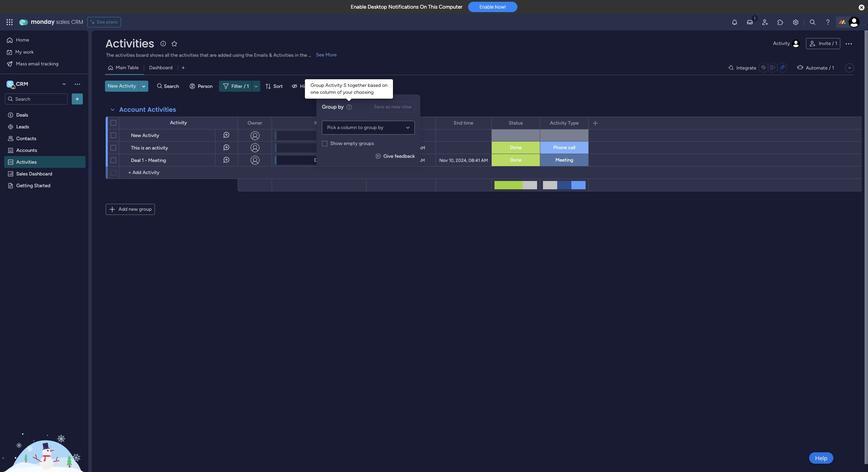 Task type: vqa. For each thing, say whether or not it's contained in the screenshot.
Activity in the Group Activity S together based on one column of your choosing
yes



Task type: describe. For each thing, give the bounding box(es) containing it.
1 for filter / 1
[[247, 83, 249, 89]]

new activity inside 'button'
[[108, 83, 136, 89]]

08:41
[[469, 158, 480, 163]]

on
[[382, 82, 388, 88]]

activities up board on the left top of the page
[[105, 36, 154, 51]]

&
[[269, 52, 272, 58]]

nov 10, 2024, 08:11 am
[[377, 158, 425, 163]]

/ for invite
[[832, 41, 834, 46]]

v2 user feedback image
[[376, 154, 381, 159]]

lottie animation image
[[0, 403, 88, 473]]

workspace selection element
[[7, 80, 29, 89]]

feedback
[[395, 154, 415, 159]]

in
[[295, 52, 299, 58]]

show empty groups
[[330, 141, 374, 147]]

Owner field
[[246, 119, 264, 127]]

08:11
[[407, 158, 417, 163]]

show
[[330, 141, 343, 147]]

new
[[129, 207, 138, 212]]

column information image
[[357, 120, 363, 126]]

dec
[[394, 133, 402, 138]]

see more
[[316, 52, 337, 58]]

the activities board shows all the activities that are added using the emails & activities in the page.
[[106, 52, 320, 58]]

activities right &
[[273, 52, 294, 58]]

v2 question mark circle o image
[[347, 104, 352, 111]]

enable for enable desktop notifications on this computer
[[351, 4, 366, 10]]

Activity Type field
[[548, 119, 581, 127]]

deal 1
[[314, 158, 326, 163]]

phone
[[553, 145, 567, 151]]

integrate
[[737, 65, 757, 71]]

more
[[326, 52, 337, 58]]

3 the from the left
[[300, 52, 307, 58]]

pick a column to group by
[[327, 125, 383, 131]]

public dashboard image
[[7, 171, 14, 177]]

give feedback
[[384, 154, 415, 159]]

my work
[[15, 49, 34, 55]]

main table button
[[105, 62, 144, 73]]

0 horizontal spatial meeting
[[148, 158, 166, 164]]

main
[[116, 65, 126, 71]]

deal 1 - meeting
[[131, 158, 166, 164]]

enable now!
[[480, 4, 506, 10]]

pick
[[327, 125, 336, 131]]

person button
[[187, 81, 217, 92]]

sort
[[274, 83, 283, 89]]

dec 15
[[394, 133, 408, 138]]

inbox image
[[747, 19, 754, 26]]

emails settings image
[[792, 19, 799, 26]]

item
[[314, 120, 324, 126]]

added
[[218, 52, 231, 58]]

group inside button
[[139, 207, 152, 212]]

1 for invite / 1
[[835, 41, 837, 46]]

03:00
[[405, 145, 417, 151]]

end
[[454, 120, 463, 126]]

options image for start time
[[426, 117, 431, 129]]

by inside group by popup button
[[343, 83, 348, 89]]

hide
[[300, 83, 310, 89]]

search everything image
[[809, 19, 816, 26]]

based
[[368, 82, 381, 88]]

autopilot image
[[797, 63, 803, 72]]

activities down accounts
[[16, 159, 37, 165]]

getting started
[[16, 183, 50, 189]]

are
[[210, 52, 217, 58]]

start
[[390, 120, 401, 126]]

1 image
[[752, 14, 758, 22]]

jun 23, 2022, 03:00 am
[[377, 145, 425, 151]]

on
[[420, 4, 427, 10]]

work
[[23, 49, 34, 55]]

automate / 1
[[806, 65, 834, 71]]

now!
[[495, 4, 506, 10]]

options image
[[74, 96, 81, 103]]

home
[[16, 37, 29, 43]]

0 horizontal spatial this
[[131, 145, 140, 151]]

time for end time
[[464, 120, 473, 126]]

started
[[34, 183, 50, 189]]

am for nov 10, 2024, 08:11 am
[[418, 158, 425, 163]]

angle down image
[[142, 84, 145, 89]]

mass email tracking button
[[4, 58, 75, 69]]

add new group button
[[106, 204, 155, 215]]

group inside group activity s together based on one column of your choosing
[[311, 82, 324, 88]]

workspace options image
[[74, 81, 81, 88]]

main table
[[116, 65, 139, 71]]

/ for filter
[[244, 83, 246, 89]]

together
[[348, 82, 367, 88]]

enable for enable now!
[[480, 4, 494, 10]]

deals
[[16, 112, 28, 118]]

1 vertical spatial group by
[[322, 104, 344, 110]]

new activity button
[[105, 81, 139, 92]]

23,
[[385, 145, 391, 151]]

1 vertical spatial column
[[341, 125, 357, 131]]

dashboard inside button
[[149, 65, 173, 71]]

1 horizontal spatial new
[[131, 133, 141, 139]]

to
[[358, 125, 363, 131]]

status
[[509, 120, 523, 126]]

2 done from the top
[[510, 157, 522, 163]]

hide button
[[289, 81, 315, 92]]

Status field
[[507, 119, 525, 127]]

/ for automate
[[829, 65, 831, 71]]

am for nov 10, 2024, 08:41 am
[[481, 158, 488, 163]]

add
[[119, 207, 127, 212]]

activity inside group activity s together based on one column of your choosing
[[325, 82, 342, 88]]

dapulse integrations image
[[729, 65, 734, 71]]

this is an activity
[[131, 145, 168, 151]]

2 vertical spatial by
[[378, 125, 383, 131]]

invite
[[819, 41, 831, 46]]

apps image
[[777, 19, 784, 26]]

see more link
[[315, 52, 338, 59]]

1 done from the top
[[510, 145, 522, 151]]

activity down account activities field
[[170, 120, 187, 126]]

give
[[384, 154, 394, 159]]

that
[[200, 52, 209, 58]]

Activities field
[[104, 36, 156, 51]]

shows
[[150, 52, 164, 58]]

see for see more
[[316, 52, 324, 58]]

Item field
[[313, 119, 326, 127]]

help button
[[809, 453, 834, 464]]

options image for owner
[[262, 117, 267, 129]]

automate
[[806, 65, 828, 71]]

activity inside field
[[550, 120, 567, 126]]

group inside popup button
[[328, 83, 341, 89]]

1 vertical spatial new activity
[[131, 133, 159, 139]]

activities inside field
[[147, 105, 176, 114]]

see for see plans
[[97, 19, 105, 25]]



Task type: locate. For each thing, give the bounding box(es) containing it.
am right 03:00
[[419, 145, 425, 151]]

crm
[[71, 18, 83, 26], [16, 81, 28, 87]]

time right end
[[464, 120, 473, 126]]

the right using
[[246, 52, 253, 58]]

1 horizontal spatial see
[[316, 52, 324, 58]]

activity inside 'button'
[[119, 83, 136, 89]]

group
[[364, 125, 377, 131], [139, 207, 152, 212]]

options image
[[845, 40, 853, 48], [262, 117, 267, 129], [426, 117, 431, 129], [579, 117, 584, 129]]

group right new
[[139, 207, 152, 212]]

0 vertical spatial see
[[97, 19, 105, 25]]

0 horizontal spatial 10,
[[387, 158, 393, 163]]

board
[[136, 52, 149, 58]]

dashboard
[[149, 65, 173, 71], [29, 171, 52, 177]]

0 vertical spatial done
[[510, 145, 522, 151]]

0 horizontal spatial new
[[108, 83, 118, 89]]

0 vertical spatial column
[[320, 89, 336, 95]]

1 horizontal spatial this
[[428, 4, 438, 10]]

am right the 08:11
[[418, 158, 425, 163]]

1
[[835, 41, 837, 46], [832, 65, 834, 71], [247, 83, 249, 89], [142, 158, 144, 164], [324, 158, 326, 163]]

my work button
[[4, 47, 75, 58]]

/ inside button
[[832, 41, 834, 46]]

add to favorites image
[[171, 40, 178, 47]]

am
[[419, 145, 425, 151], [418, 158, 425, 163], [481, 158, 488, 163]]

1 vertical spatial this
[[131, 145, 140, 151]]

group up of
[[328, 83, 341, 89]]

0 vertical spatial /
[[832, 41, 834, 46]]

notifications
[[388, 4, 419, 10]]

15
[[404, 133, 408, 138]]

sales
[[56, 18, 70, 26]]

1 vertical spatial done
[[510, 157, 522, 163]]

emails
[[254, 52, 268, 58]]

am for jun 23, 2022, 03:00 am
[[419, 145, 425, 151]]

one
[[311, 89, 319, 95]]

done
[[510, 145, 522, 151], [510, 157, 522, 163]]

dashboard up started
[[29, 171, 52, 177]]

collapse board header image
[[847, 65, 853, 71]]

arrow down image
[[252, 82, 260, 90]]

using
[[233, 52, 244, 58]]

new activity up is
[[131, 133, 159, 139]]

1 horizontal spatial 2024,
[[456, 158, 468, 163]]

1 deal from the left
[[131, 158, 141, 164]]

mass email tracking
[[16, 61, 58, 67]]

0 vertical spatial crm
[[71, 18, 83, 26]]

notifications image
[[731, 19, 738, 26]]

0 vertical spatial group by
[[328, 83, 348, 89]]

dapulse close image
[[859, 4, 865, 11]]

sort button
[[262, 81, 287, 92]]

am right 08:41
[[481, 158, 488, 163]]

plans
[[106, 19, 118, 25]]

getting
[[16, 183, 33, 189]]

call
[[568, 145, 576, 151]]

see left more
[[316, 52, 324, 58]]

nov for nov 10, 2024, 08:41 am
[[439, 158, 448, 163]]

2024, for 08:11
[[394, 158, 405, 163]]

0 horizontal spatial activities
[[115, 52, 135, 58]]

enable left now!
[[480, 4, 494, 10]]

time inside field
[[402, 120, 412, 126]]

0 horizontal spatial /
[[244, 83, 246, 89]]

new activity down main table button
[[108, 83, 136, 89]]

activities up main table button
[[115, 52, 135, 58]]

2 2024, from the left
[[456, 158, 468, 163]]

a
[[337, 125, 340, 131]]

my
[[15, 49, 22, 55]]

see left plans
[[97, 19, 105, 25]]

this left is
[[131, 145, 140, 151]]

groups
[[359, 141, 374, 147]]

dashboard down shows
[[149, 65, 173, 71]]

group by
[[328, 83, 348, 89], [322, 104, 344, 110]]

activities
[[115, 52, 135, 58], [179, 52, 199, 58]]

is
[[141, 145, 144, 151]]

0 horizontal spatial group
[[139, 207, 152, 212]]

2022,
[[393, 145, 404, 151]]

jun
[[377, 145, 384, 151]]

by left start
[[378, 125, 383, 131]]

sales dashboard
[[16, 171, 52, 177]]

+ Add Activity  text field
[[123, 169, 235, 177]]

0 vertical spatial this
[[428, 4, 438, 10]]

activity left type
[[550, 120, 567, 126]]

new activity
[[108, 83, 136, 89], [131, 133, 159, 139]]

lottie animation element
[[0, 403, 88, 473]]

type
[[568, 120, 579, 126]]

mass
[[16, 61, 27, 67]]

1 vertical spatial by
[[338, 104, 344, 110]]

contacts
[[16, 136, 36, 141]]

0 horizontal spatial nov
[[377, 158, 386, 163]]

the right in
[[300, 52, 307, 58]]

select product image
[[6, 19, 13, 26]]

2024, left 08:41
[[456, 158, 468, 163]]

the
[[106, 52, 114, 58]]

start time
[[390, 120, 412, 126]]

group by button
[[317, 81, 352, 92]]

monday sales crm
[[31, 18, 83, 26]]

1 horizontal spatial meeting
[[556, 157, 573, 163]]

nov down jun
[[377, 158, 386, 163]]

1 nov from the left
[[377, 158, 386, 163]]

time inside field
[[464, 120, 473, 126]]

all
[[165, 52, 169, 58]]

group by inside popup button
[[328, 83, 348, 89]]

0 horizontal spatial see
[[97, 19, 105, 25]]

accounts
[[16, 147, 37, 153]]

deal for deal 1
[[314, 158, 323, 163]]

activity up this is an activity
[[142, 133, 159, 139]]

group activity s together based on one column of your choosing
[[311, 82, 388, 95]]

filter
[[231, 83, 242, 89]]

column inside group activity s together based on one column of your choosing
[[320, 89, 336, 95]]

0 vertical spatial new
[[108, 83, 118, 89]]

end time
[[454, 120, 473, 126]]

empty
[[344, 141, 358, 147]]

0 vertical spatial new activity
[[108, 83, 136, 89]]

0 horizontal spatial the
[[171, 52, 178, 58]]

help image
[[825, 19, 832, 26]]

option
[[0, 109, 88, 110]]

the
[[171, 52, 178, 58], [246, 52, 253, 58], [300, 52, 307, 58]]

nov 10, 2024, 08:41 am
[[439, 158, 488, 163]]

time
[[402, 120, 412, 126], [464, 120, 473, 126]]

activity inside popup button
[[773, 41, 790, 46]]

this right on
[[428, 4, 438, 10]]

group right to on the top left of the page
[[364, 125, 377, 131]]

2024, for 08:41
[[456, 158, 468, 163]]

enable desktop notifications on this computer
[[351, 4, 463, 10]]

the right all
[[171, 52, 178, 58]]

tracking
[[41, 61, 58, 67]]

10, left 08:41
[[449, 158, 455, 163]]

1 vertical spatial dashboard
[[29, 171, 52, 177]]

public board image
[[7, 182, 14, 189]]

meeting right '-'
[[148, 158, 166, 164]]

account
[[119, 105, 146, 114]]

0 horizontal spatial column
[[320, 89, 336, 95]]

by up 'your'
[[343, 83, 348, 89]]

0 horizontal spatial time
[[402, 120, 412, 126]]

time right start
[[402, 120, 412, 126]]

column left of
[[320, 89, 336, 95]]

invite members image
[[762, 19, 769, 26]]

1 horizontal spatial crm
[[71, 18, 83, 26]]

leads
[[16, 124, 29, 130]]

0 vertical spatial dashboard
[[149, 65, 173, 71]]

account activities
[[119, 105, 176, 114]]

owner
[[248, 120, 262, 126]]

show board description image
[[159, 40, 167, 47]]

0 horizontal spatial crm
[[16, 81, 28, 87]]

deal for deal 1 - meeting
[[131, 158, 141, 164]]

/ right automate
[[829, 65, 831, 71]]

dashboard button
[[144, 62, 178, 73]]

group up one
[[311, 82, 324, 88]]

1 2024, from the left
[[394, 158, 405, 163]]

activities up add view image
[[179, 52, 199, 58]]

0 vertical spatial by
[[343, 83, 348, 89]]

-
[[145, 158, 147, 164]]

christina overa image
[[849, 17, 860, 28]]

v2 search image
[[157, 82, 162, 90]]

10, for nov 10, 2024, 08:41 am
[[449, 158, 455, 163]]

meeting down phone call
[[556, 157, 573, 163]]

/ right filter
[[244, 83, 246, 89]]

see
[[97, 19, 105, 25], [316, 52, 324, 58]]

activity button
[[771, 38, 803, 49]]

phone call
[[553, 145, 576, 151]]

workspace image
[[7, 80, 14, 88]]

Search field
[[162, 81, 183, 91]]

activity down apps image
[[773, 41, 790, 46]]

1 horizontal spatial the
[[246, 52, 253, 58]]

crm right sales
[[71, 18, 83, 26]]

new inside 'button'
[[108, 83, 118, 89]]

1 horizontal spatial /
[[829, 65, 831, 71]]

2 vertical spatial /
[[244, 83, 246, 89]]

0 horizontal spatial dashboard
[[29, 171, 52, 177]]

1 vertical spatial /
[[829, 65, 831, 71]]

2 horizontal spatial /
[[832, 41, 834, 46]]

1 horizontal spatial dashboard
[[149, 65, 173, 71]]

1 10, from the left
[[387, 158, 393, 163]]

computer
[[439, 4, 463, 10]]

new down main
[[108, 83, 118, 89]]

desktop
[[368, 4, 387, 10]]

new up is
[[131, 133, 141, 139]]

list box containing deals
[[0, 108, 88, 285]]

group up item
[[322, 104, 337, 110]]

crm inside workspace selection 'element'
[[16, 81, 28, 87]]

list box
[[0, 108, 88, 285]]

group by up of
[[328, 83, 348, 89]]

page.
[[308, 52, 320, 58]]

End time field
[[452, 119, 475, 127]]

activities
[[105, 36, 154, 51], [273, 52, 294, 58], [147, 105, 176, 114], [16, 159, 37, 165]]

2 time from the left
[[464, 120, 473, 126]]

nov left 08:41
[[439, 158, 448, 163]]

invite / 1 button
[[806, 38, 841, 49]]

2 the from the left
[[246, 52, 253, 58]]

1 horizontal spatial column
[[341, 125, 357, 131]]

1 vertical spatial group
[[139, 207, 152, 212]]

by left the v2 question mark circle o icon
[[338, 104, 344, 110]]

2 nov from the left
[[439, 158, 448, 163]]

c
[[8, 81, 12, 87]]

2 activities from the left
[[179, 52, 199, 58]]

crm right workspace image
[[16, 81, 28, 87]]

1 time from the left
[[402, 120, 412, 126]]

person
[[198, 83, 213, 89]]

1 for automate / 1
[[832, 65, 834, 71]]

2 horizontal spatial the
[[300, 52, 307, 58]]

options image for activity type
[[579, 117, 584, 129]]

sales
[[16, 171, 28, 177]]

0 horizontal spatial deal
[[131, 158, 141, 164]]

1 horizontal spatial group
[[364, 125, 377, 131]]

1 vertical spatial crm
[[16, 81, 28, 87]]

activity left angle down icon
[[119, 83, 136, 89]]

2 10, from the left
[[449, 158, 455, 163]]

1 the from the left
[[171, 52, 178, 58]]

column right 'a' at top left
[[341, 125, 357, 131]]

Search in workspace field
[[15, 95, 58, 103]]

1 horizontal spatial deal
[[314, 158, 323, 163]]

choosing
[[354, 89, 374, 95]]

nov for nov 10, 2024, 08:11 am
[[377, 158, 386, 163]]

time for start time
[[402, 120, 412, 126]]

enable now! button
[[468, 2, 517, 12]]

table
[[127, 65, 139, 71]]

group by down of
[[322, 104, 344, 110]]

add view image
[[182, 65, 185, 71]]

/ right invite
[[832, 41, 834, 46]]

2024, right give
[[394, 158, 405, 163]]

enable inside button
[[480, 4, 494, 10]]

activity up of
[[325, 82, 342, 88]]

0 horizontal spatial enable
[[351, 4, 366, 10]]

help
[[815, 455, 828, 462]]

group
[[311, 82, 324, 88], [328, 83, 341, 89], [322, 104, 337, 110]]

1 vertical spatial new
[[131, 133, 141, 139]]

column
[[320, 89, 336, 95], [341, 125, 357, 131]]

1 vertical spatial see
[[316, 52, 324, 58]]

0 horizontal spatial 2024,
[[394, 158, 405, 163]]

your
[[343, 89, 353, 95]]

Start time field
[[389, 119, 414, 127]]

Account Activities field
[[118, 105, 178, 114]]

1 horizontal spatial 10,
[[449, 158, 455, 163]]

10, right v2 user feedback image
[[387, 158, 393, 163]]

1 horizontal spatial time
[[464, 120, 473, 126]]

1 activities from the left
[[115, 52, 135, 58]]

see inside button
[[97, 19, 105, 25]]

0 vertical spatial group
[[364, 125, 377, 131]]

home button
[[4, 35, 75, 46]]

10, for nov 10, 2024, 08:11 am
[[387, 158, 393, 163]]

1 horizontal spatial activities
[[179, 52, 199, 58]]

1 horizontal spatial nov
[[439, 158, 448, 163]]

1 inside button
[[835, 41, 837, 46]]

enable left the desktop
[[351, 4, 366, 10]]

2 deal from the left
[[314, 158, 323, 163]]

activities down v2 search icon
[[147, 105, 176, 114]]

1 horizontal spatial enable
[[480, 4, 494, 10]]



